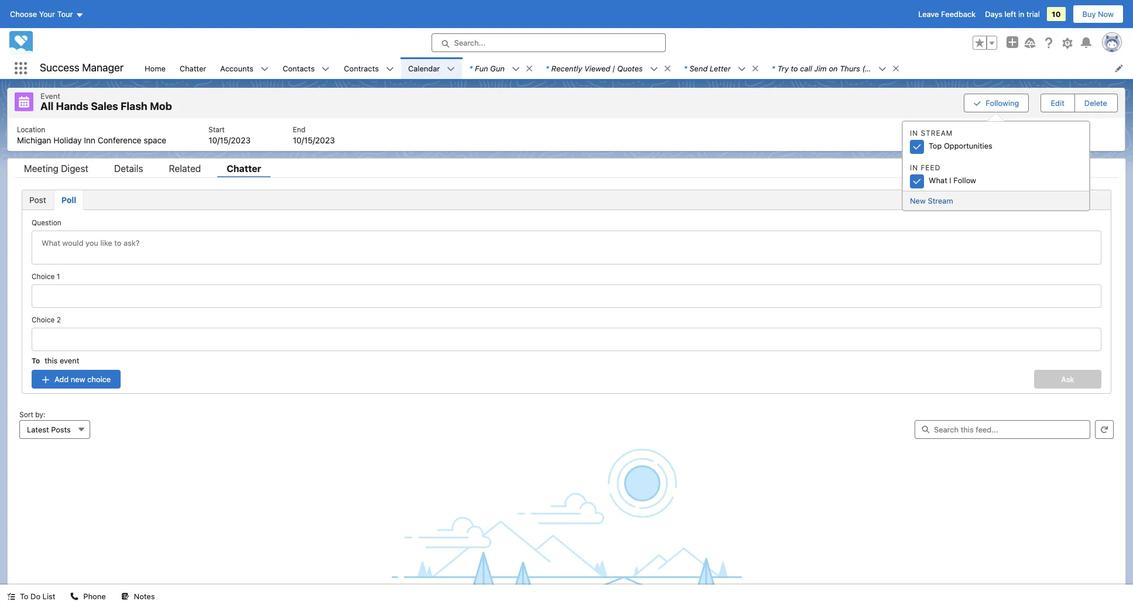 Task type: locate. For each thing, give the bounding box(es) containing it.
10/15/2023 down end
[[293, 135, 335, 145]]

space
[[144, 135, 166, 145]]

to inside button
[[20, 592, 28, 602]]

now
[[1098, 9, 1114, 19]]

left
[[1005, 9, 1017, 19]]

accounts link
[[213, 57, 261, 79]]

* recently viewed | quotes
[[546, 64, 643, 73]]

1
[[57, 272, 60, 281]]

stream
[[921, 129, 953, 138], [928, 196, 954, 206]]

1 choice from the top
[[32, 272, 55, 281]]

text default image inside contacts list item
[[322, 65, 330, 73]]

list
[[138, 57, 1134, 79], [8, 118, 1125, 151]]

to do list
[[20, 592, 55, 602]]

list containing michigan holiday inn conference space
[[8, 118, 1125, 151]]

choose your tour button
[[9, 5, 84, 23]]

Choice 2 text field
[[32, 328, 1102, 351]]

choose your tour
[[10, 9, 73, 19]]

to this event
[[32, 356, 79, 365]]

new stream
[[910, 196, 954, 206]]

in
[[910, 129, 919, 138], [910, 163, 919, 172]]

3 list item from the left
[[677, 57, 765, 79]]

0 vertical spatial to
[[32, 356, 40, 365]]

2 choice from the top
[[32, 315, 55, 324]]

in up in feed
[[910, 129, 919, 138]]

chatter link
[[173, 57, 213, 79], [217, 163, 271, 177]]

choice for choice 2
[[32, 315, 55, 324]]

choice left 1
[[32, 272, 55, 281]]

text default image inside contracts list item
[[386, 65, 394, 73]]

to
[[32, 356, 40, 365], [20, 592, 28, 602]]

by:
[[35, 410, 45, 419]]

contacts list item
[[276, 57, 337, 79]]

0 vertical spatial choice
[[32, 272, 55, 281]]

chatter link down start 10/15/2023 on the top of the page
[[217, 163, 271, 177]]

chatter
[[180, 64, 206, 73], [227, 163, 261, 174]]

buy now button
[[1073, 5, 1124, 23]]

mob
[[150, 100, 172, 112]]

text default image left phone
[[71, 593, 79, 601]]

1 vertical spatial in
[[910, 163, 919, 172]]

manager
[[82, 62, 124, 74]]

delete
[[1085, 98, 1108, 108]]

Question text field
[[32, 231, 1102, 264]]

group
[[973, 36, 998, 50], [964, 93, 1118, 113]]

10/15/2023 for start 10/15/2023
[[209, 135, 251, 145]]

choose
[[10, 9, 37, 19]]

to left do
[[20, 592, 28, 602]]

10/15/2023 down start
[[209, 135, 251, 145]]

0 vertical spatial list
[[138, 57, 1134, 79]]

add
[[54, 375, 69, 384]]

text default image inside accounts list item
[[261, 65, 269, 73]]

viewed
[[585, 64, 611, 73]]

0 horizontal spatial chatter link
[[173, 57, 213, 79]]

1 vertical spatial chatter
[[227, 163, 261, 174]]

feedback
[[941, 9, 976, 19]]

2 in from the top
[[910, 163, 919, 172]]

0 vertical spatial chatter
[[180, 64, 206, 73]]

end
[[293, 125, 306, 134]]

event
[[60, 356, 79, 365]]

0 horizontal spatial to
[[20, 592, 28, 602]]

text default image left send
[[664, 64, 672, 73]]

contacts link
[[276, 57, 322, 79]]

phone
[[83, 592, 106, 602]]

post
[[29, 195, 46, 205]]

3 * from the left
[[684, 64, 687, 73]]

choice 2
[[32, 315, 61, 324]]

1 vertical spatial list
[[8, 118, 1125, 151]]

10/15/2023 for end 10/15/2023
[[293, 135, 335, 145]]

1 horizontal spatial 10/15/2023
[[293, 135, 335, 145]]

0 horizontal spatial 10/15/2023
[[209, 135, 251, 145]]

choice for choice 1
[[32, 272, 55, 281]]

letter
[[710, 64, 731, 73]]

0 vertical spatial stream
[[921, 129, 953, 138]]

2 list item from the left
[[539, 57, 677, 79]]

in left 'feed'
[[910, 163, 919, 172]]

search...
[[454, 38, 486, 47]]

group containing following
[[964, 93, 1118, 113]]

i
[[950, 176, 952, 185]]

leave feedback
[[919, 9, 976, 19]]

chatter down start 10/15/2023 on the top of the page
[[227, 163, 261, 174]]

* left "recently"
[[546, 64, 549, 73]]

thurs
[[840, 64, 860, 73]]

10
[[1052, 9, 1061, 19]]

to
[[791, 64, 798, 73]]

event all hands sales flash mob
[[40, 91, 172, 112]]

days
[[985, 9, 1003, 19]]

phone button
[[63, 585, 113, 609]]

1 vertical spatial group
[[964, 93, 1118, 113]]

choice left 2
[[32, 315, 55, 324]]

to left 'this'
[[32, 356, 40, 365]]

Search this feed... search field
[[915, 420, 1091, 439]]

2 * from the left
[[546, 64, 549, 73]]

details link
[[105, 163, 153, 177]]

text default image
[[525, 64, 534, 73], [751, 64, 760, 73], [261, 65, 269, 73], [322, 65, 330, 73], [512, 65, 520, 73], [650, 65, 658, 73], [879, 65, 887, 73], [7, 593, 15, 601], [121, 593, 129, 601]]

1 list item from the left
[[462, 57, 539, 79]]

list for home link
[[8, 118, 1125, 151]]

contacts
[[283, 64, 315, 73]]

success manager
[[40, 62, 124, 74]]

new
[[71, 375, 85, 384]]

1 * from the left
[[469, 64, 473, 73]]

what
[[929, 176, 948, 185]]

1 vertical spatial stream
[[928, 196, 954, 206]]

opportunities
[[944, 141, 993, 151]]

list for leave feedback link
[[138, 57, 1134, 79]]

in
[[1019, 9, 1025, 19]]

ask
[[1062, 375, 1075, 384]]

buy now
[[1083, 9, 1114, 19]]

following button
[[964, 94, 1030, 112]]

stream down "what" at the right of the page
[[928, 196, 954, 206]]

1 vertical spatial choice
[[32, 315, 55, 324]]

text default image
[[664, 64, 672, 73], [892, 64, 900, 73], [386, 65, 394, 73], [447, 65, 455, 73], [738, 65, 746, 73], [71, 593, 79, 601]]

to inside to this event
[[32, 356, 40, 365]]

4 * from the left
[[772, 64, 775, 73]]

add new choice button
[[32, 370, 121, 389]]

text default image right contracts
[[386, 65, 394, 73]]

2 10/15/2023 from the left
[[293, 135, 335, 145]]

*
[[469, 64, 473, 73], [546, 64, 549, 73], [684, 64, 687, 73], [772, 64, 775, 73]]

list containing home
[[138, 57, 1134, 79]]

* left send
[[684, 64, 687, 73]]

edit button
[[1042, 94, 1074, 112]]

tab list
[[22, 190, 1112, 210]]

poll
[[61, 195, 76, 205]]

1 10/15/2023 from the left
[[209, 135, 251, 145]]

details
[[114, 163, 143, 174]]

buy
[[1083, 9, 1096, 19]]

1 vertical spatial to
[[20, 592, 28, 602]]

in feed
[[910, 163, 941, 172]]

1 vertical spatial chatter link
[[217, 163, 271, 177]]

2
[[57, 315, 61, 324]]

contracts
[[344, 64, 379, 73]]

* left "try"
[[772, 64, 775, 73]]

1 horizontal spatial to
[[32, 356, 40, 365]]

following
[[986, 98, 1020, 108]]

stream up top
[[921, 129, 953, 138]]

text default image right 'calendar'
[[447, 65, 455, 73]]

chatter right home
[[180, 64, 206, 73]]

sort by:
[[19, 410, 45, 419]]

1 in from the top
[[910, 129, 919, 138]]

start
[[209, 125, 225, 134]]

try
[[778, 64, 789, 73]]

notes button
[[114, 585, 162, 609]]

0 vertical spatial in
[[910, 129, 919, 138]]

chatter link right home
[[173, 57, 213, 79]]

post link
[[22, 190, 54, 209]]

0 horizontal spatial chatter
[[180, 64, 206, 73]]

* left fun
[[469, 64, 473, 73]]

sales
[[91, 100, 118, 112]]

list item
[[462, 57, 539, 79], [539, 57, 677, 79], [677, 57, 765, 79], [765, 57, 906, 79]]

top opportunities
[[929, 141, 993, 151]]

text default image inside phone 'button'
[[71, 593, 79, 601]]

1 horizontal spatial chatter link
[[217, 163, 271, 177]]

michigan
[[17, 135, 51, 145]]

gun
[[490, 64, 505, 73]]



Task type: vqa. For each thing, say whether or not it's contained in the screenshot.
Chatter within the list
yes



Task type: describe. For each thing, give the bounding box(es) containing it.
|
[[613, 64, 615, 73]]

top
[[929, 141, 942, 151]]

this
[[45, 356, 58, 365]]

delete button
[[1075, 94, 1117, 112]]

in stream
[[910, 129, 953, 138]]

what i follow
[[929, 176, 977, 185]]

to do list button
[[0, 585, 62, 609]]

home
[[145, 64, 166, 73]]

* for * recently viewed | quotes
[[546, 64, 549, 73]]

home link
[[138, 57, 173, 79]]

text default image right letter
[[738, 65, 746, 73]]

jim
[[815, 64, 827, 73]]

end 10/15/2023
[[293, 125, 335, 145]]

inn
[[84, 135, 95, 145]]

call
[[800, 64, 812, 73]]

1 horizontal spatial chatter
[[227, 163, 261, 174]]

hands
[[56, 100, 88, 112]]

location michigan holiday inn conference space
[[17, 125, 166, 145]]

* for * send letter
[[684, 64, 687, 73]]

trial
[[1027, 9, 1040, 19]]

meeting digest link
[[15, 163, 98, 177]]

in for in stream
[[910, 129, 919, 138]]

latest posts
[[27, 425, 71, 434]]

text default image inside the to do list button
[[7, 593, 15, 601]]

4 list item from the left
[[765, 57, 906, 79]]

choice 1
[[32, 272, 60, 281]]

flash
[[121, 100, 147, 112]]

* send letter
[[684, 64, 731, 73]]

ask button
[[1035, 370, 1102, 389]]

fun
[[475, 64, 488, 73]]

accounts list item
[[213, 57, 276, 79]]

sort
[[19, 410, 33, 419]]

quotes
[[617, 64, 643, 73]]

calendar list item
[[401, 57, 462, 79]]

tab list containing post
[[22, 190, 1112, 210]]

new stream link
[[910, 196, 954, 206]]

Sort by: button
[[19, 420, 90, 439]]

send
[[690, 64, 708, 73]]

posts
[[51, 425, 71, 434]]

* for * fun gun
[[469, 64, 473, 73]]

* fun gun
[[469, 64, 505, 73]]

in for in feed
[[910, 163, 919, 172]]

* for * try to call jim on thurs (sample)
[[772, 64, 775, 73]]

days left in trial
[[985, 9, 1040, 19]]

latest
[[27, 425, 49, 434]]

contracts link
[[337, 57, 386, 79]]

start 10/15/2023
[[209, 125, 251, 145]]

text default image right thurs
[[892, 64, 900, 73]]

stream for in stream
[[921, 129, 953, 138]]

new
[[910, 196, 926, 206]]

search... button
[[431, 33, 666, 52]]

related
[[169, 163, 201, 174]]

choice
[[87, 375, 111, 384]]

contracts list item
[[337, 57, 401, 79]]

0 vertical spatial group
[[973, 36, 998, 50]]

poll link
[[54, 190, 84, 209]]

text default image inside calendar list item
[[447, 65, 455, 73]]

to for to do list
[[20, 592, 28, 602]]

list
[[43, 592, 55, 602]]

do
[[31, 592, 40, 602]]

to for to this event
[[32, 356, 40, 365]]

recently
[[552, 64, 582, 73]]

on
[[829, 64, 838, 73]]

add new choice
[[54, 375, 111, 384]]

meeting
[[24, 163, 59, 174]]

conference
[[98, 135, 141, 145]]

calendar
[[408, 64, 440, 73]]

text default image inside notes button
[[121, 593, 129, 601]]

leave
[[919, 9, 939, 19]]

stream for new stream
[[928, 196, 954, 206]]

location
[[17, 125, 45, 134]]

success
[[40, 62, 79, 74]]

0 vertical spatial chatter link
[[173, 57, 213, 79]]

feed
[[921, 163, 941, 172]]

your
[[39, 9, 55, 19]]

edit
[[1051, 98, 1065, 108]]

event
[[40, 91, 60, 101]]

notes
[[134, 592, 155, 602]]

tour
[[57, 9, 73, 19]]

* try to call jim on thurs (sample)
[[772, 64, 895, 73]]

follow
[[954, 176, 977, 185]]

all
[[40, 100, 54, 112]]

Choice 1 text field
[[32, 284, 1102, 308]]

meeting digest
[[24, 163, 88, 174]]



